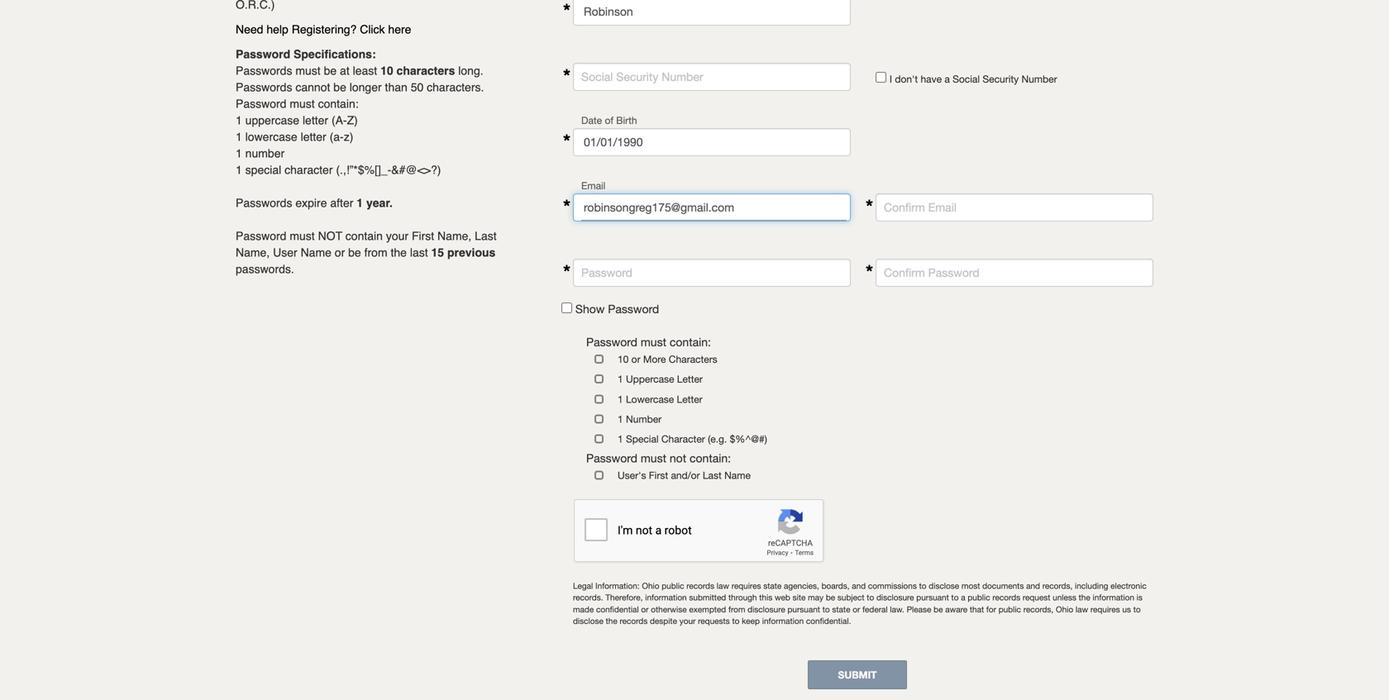Task type: describe. For each thing, give the bounding box(es) containing it.
date
[[582, 115, 602, 126]]

character
[[285, 163, 333, 177]]

0 vertical spatial ohio
[[642, 581, 660, 591]]

letter for 1 uppercase letter
[[677, 374, 703, 385]]

&#@<>?)
[[392, 163, 441, 177]]

0 vertical spatial pursuant
[[917, 593, 950, 603]]

confirm email
[[884, 201, 957, 214]]

1 vertical spatial contain:
[[670, 335, 711, 349]]

be left the aware on the bottom
[[934, 605, 943, 615]]

Last Name text field
[[573, 0, 851, 26]]

character
[[662, 434, 705, 445]]

i
[[890, 73, 893, 85]]

0 horizontal spatial social
[[582, 70, 613, 84]]

or left more
[[632, 354, 641, 365]]

despite
[[650, 617, 677, 626]]

through
[[729, 593, 757, 603]]

1 number
[[618, 414, 662, 425]]

characters.
[[427, 81, 484, 94]]

Password password field
[[573, 259, 851, 287]]

(.,!"*$%[]_-
[[336, 163, 392, 177]]

legal
[[573, 581, 593, 591]]

show
[[576, 302, 605, 316]]

1 vertical spatial email
[[929, 201, 957, 214]]

0 horizontal spatial pursuant
[[788, 605, 821, 615]]

1 horizontal spatial information
[[763, 617, 804, 626]]

expire
[[296, 197, 327, 210]]

that
[[970, 605, 985, 615]]

unchecked image for 1 number
[[595, 414, 618, 424]]

0 horizontal spatial name,
[[236, 246, 270, 259]]

information:
[[596, 581, 640, 591]]

1 horizontal spatial requires
[[1091, 605, 1121, 615]]

confirm password
[[884, 266, 980, 280]]

otherwise
[[651, 605, 687, 615]]

need help registering? click here
[[236, 23, 412, 36]]

subject
[[838, 593, 865, 603]]

confirm for confirm email
[[884, 201, 926, 214]]

be down boards,
[[826, 593, 836, 603]]

0 horizontal spatial records
[[620, 617, 648, 626]]

1 vertical spatial first
[[649, 470, 669, 482]]

show password
[[572, 302, 660, 316]]

your inside legal information: ohio public records law requires state agencies, boards, and commissions to disclose most documents and records, including electronic records. therefore, information submitted through this web site may be subject to disclosure                                                 pursuant to a public records request unless the information is made confidential or otherwise exempted from disclosure pursuant to state or federal law. please be aware that for public records, ohio law requires us to disclose the records despite                                                 your requests to keep information confidential.
[[680, 617, 696, 626]]

passwords.
[[236, 263, 294, 276]]

i don't have a social security number
[[890, 73, 1058, 85]]

to up please
[[920, 581, 927, 591]]

to left keep
[[733, 617, 740, 626]]

1 passwords from the top
[[236, 64, 292, 77]]

1 horizontal spatial disclosure
[[877, 593, 915, 603]]

2 vertical spatial public
[[999, 605, 1022, 615]]

help
[[267, 23, 289, 36]]

records.
[[573, 593, 603, 603]]

1 horizontal spatial ohio
[[1056, 605, 1074, 615]]

boards,
[[822, 581, 850, 591]]

confidential
[[596, 605, 639, 615]]

password up "uppercase"
[[236, 97, 287, 111]]

password down confirm email
[[929, 266, 980, 280]]

law.
[[890, 605, 905, 615]]

or inside password must not contain your first name, last name, user name or                                  be from the last
[[335, 246, 345, 259]]

year.
[[366, 197, 393, 210]]

50
[[411, 81, 424, 94]]

special
[[626, 434, 659, 445]]

requests
[[698, 617, 730, 626]]

to up federal
[[867, 593, 875, 603]]

be left 'at'
[[324, 64, 337, 77]]

1 lowercase letter
[[618, 394, 703, 405]]

15 previous passwords.
[[236, 246, 496, 276]]

2 and from the left
[[1027, 581, 1041, 591]]

be inside password must not contain your first name, last name, user name or                                  be from the last
[[348, 246, 361, 259]]

federal
[[863, 605, 888, 615]]

1 horizontal spatial the
[[606, 617, 618, 626]]

1 horizontal spatial security
[[983, 73, 1019, 85]]

0 vertical spatial law
[[717, 581, 730, 591]]

social security number
[[582, 70, 704, 84]]

have
[[921, 73, 942, 85]]

1 and from the left
[[852, 581, 866, 591]]

legal information: ohio public records law requires state agencies, boards, and commissions to disclose most documents and records, including electronic records. therefore, information submitted through this web site may be subject to disclosure                                                 pursuant to a public records request unless the information is made confidential or otherwise exempted from disclosure pursuant to state or federal law. please be aware that for public records, ohio law requires us to disclose the records despite                                                 your requests to keep information confidential.
[[573, 581, 1147, 626]]

last
[[410, 246, 428, 259]]

password specifications: passwords must be at least 10 characters long. passwords cannot be longer than 50 characters. password must contain: 1 uppercase letter (a-z) 1 lowercase letter (a-z) 1 number 1 special character (.,!"*$%[]_-&#@<>?)
[[236, 48, 484, 177]]

I don't have a Social Security Number checkbox
[[876, 72, 887, 83]]

1 horizontal spatial name
[[725, 470, 751, 482]]

10 or more characters
[[618, 354, 718, 365]]

must for password must not contain your first name, last name, user name or                                  be from the last
[[290, 230, 315, 243]]

to up the aware on the bottom
[[952, 593, 959, 603]]

z)
[[347, 114, 358, 127]]

password up show password
[[582, 266, 633, 280]]

made
[[573, 605, 594, 615]]

or down subject
[[853, 605, 861, 615]]

confidential.
[[807, 617, 852, 626]]

electronic
[[1111, 581, 1147, 591]]

may
[[808, 593, 824, 603]]

(e.g.
[[708, 434, 727, 445]]

0 vertical spatial disclose
[[929, 581, 960, 591]]

1 horizontal spatial records
[[687, 581, 715, 591]]

unchecked image for user's first and/or last name
[[595, 470, 618, 480]]

z)
[[344, 130, 354, 144]]

here
[[388, 23, 412, 36]]

commissions
[[869, 581, 917, 591]]

password must not contain:
[[587, 452, 731, 466]]

2 passwords from the top
[[236, 81, 292, 94]]

site
[[793, 593, 806, 603]]

uppercase
[[245, 114, 300, 127]]

unless
[[1053, 593, 1077, 603]]

letter for 1 lowercase letter
[[677, 394, 703, 405]]

us
[[1123, 605, 1132, 615]]

and/or
[[671, 470, 700, 482]]

exempted
[[689, 605, 727, 615]]

0 horizontal spatial information
[[645, 593, 687, 603]]

1 uppercase letter
[[618, 374, 703, 385]]

date of birth
[[582, 115, 637, 126]]

web
[[775, 593, 791, 603]]

the inside password must not contain your first name, last name, user name or                                  be from the last
[[391, 246, 407, 259]]

10 inside password specifications: passwords must be at least 10 characters long. passwords cannot be longer than 50 characters. password must contain: 1 uppercase letter (a-z) 1 lowercase letter (a-z) 1 number 1 special character (.,!"*$%[]_-&#@<>?)
[[381, 64, 393, 77]]

contain
[[346, 230, 383, 243]]

most
[[962, 581, 981, 591]]



Task type: locate. For each thing, give the bounding box(es) containing it.
0 vertical spatial last
[[475, 230, 497, 243]]

and
[[852, 581, 866, 591], [1027, 581, 1041, 591]]

least
[[353, 64, 377, 77]]

is
[[1137, 593, 1143, 603]]

0 vertical spatial name
[[301, 246, 332, 259]]

social up date
[[582, 70, 613, 84]]

1 vertical spatial letter
[[677, 394, 703, 405]]

first down "password must not contain:"
[[649, 470, 669, 482]]

2 unchecked image from the top
[[595, 394, 618, 404]]

to right us
[[1134, 605, 1141, 615]]

law
[[717, 581, 730, 591], [1076, 605, 1089, 615]]

name, up 15
[[438, 230, 472, 243]]

last inside password must not contain your first name, last name, user name or                                  be from the last
[[475, 230, 497, 243]]

None button
[[808, 661, 908, 690]]

name, up passwords. at the top left of the page
[[236, 246, 270, 259]]

0 vertical spatial letter
[[303, 114, 328, 127]]

disclosure up law. at the right bottom of page
[[877, 593, 915, 603]]

information down web
[[763, 617, 804, 626]]

a right have
[[945, 73, 950, 85]]

password up password must contain:
[[608, 302, 660, 316]]

15
[[431, 246, 444, 259]]

0 horizontal spatial email
[[582, 180, 606, 192]]

Confirm Email text field
[[876, 194, 1154, 222]]

requires up through
[[732, 581, 761, 591]]

need
[[236, 23, 263, 36]]

unchecked image for 1 lowercase letter
[[595, 394, 618, 404]]

1 horizontal spatial public
[[968, 593, 991, 603]]

1 horizontal spatial law
[[1076, 605, 1089, 615]]

security up birth
[[617, 70, 659, 84]]

0 horizontal spatial disclosure
[[748, 605, 786, 615]]

0 horizontal spatial requires
[[732, 581, 761, 591]]

name
[[301, 246, 332, 259], [725, 470, 751, 482]]

need help registering? click here link
[[236, 23, 412, 36]]

letter down characters on the bottom
[[677, 374, 703, 385]]

0 vertical spatial public
[[662, 581, 685, 591]]

or
[[335, 246, 345, 259], [632, 354, 641, 365], [641, 605, 649, 615], [853, 605, 861, 615]]

disclose up the aware on the bottom
[[929, 581, 960, 591]]

user's first and/or last name
[[618, 470, 751, 482]]

public up that
[[968, 593, 991, 603]]

public right for
[[999, 605, 1022, 615]]

Date of Birth text field
[[573, 128, 851, 156]]

1 special character (e.g. $%^@#)
[[618, 434, 768, 445]]

unchecked image down the 1 lowercase letter
[[595, 414, 618, 424]]

1 vertical spatial unchecked image
[[595, 414, 618, 424]]

1 vertical spatial letter
[[301, 130, 327, 144]]

1 vertical spatial from
[[729, 605, 746, 615]]

last up previous at the left of page
[[475, 230, 497, 243]]

passwords down special
[[236, 197, 292, 210]]

0 vertical spatial unchecked image
[[595, 354, 618, 364]]

0 vertical spatial email
[[582, 180, 606, 192]]

requires
[[732, 581, 761, 591], [1091, 605, 1121, 615]]

from inside legal information: ohio public records law requires state agencies, boards, and commissions to disclose most documents and records, including electronic records. therefore, information submitted through this web site may be subject to disclosure                                                 pursuant to a public records request unless the information is made confidential or otherwise exempted from disclosure pursuant to state or federal law. please be aware that for public records, ohio law requires us to disclose the records despite                                                 your requests to keep information confidential.
[[729, 605, 746, 615]]

1 horizontal spatial state
[[833, 605, 851, 615]]

information up us
[[1093, 593, 1135, 603]]

1 confirm from the top
[[884, 201, 926, 214]]

security right have
[[983, 73, 1019, 85]]

1 horizontal spatial first
[[649, 470, 669, 482]]

3 unchecked image from the top
[[595, 470, 618, 480]]

law up submitted at the bottom of page
[[717, 581, 730, 591]]

0 horizontal spatial law
[[717, 581, 730, 591]]

from
[[364, 246, 388, 259], [729, 605, 746, 615]]

records down documents on the right bottom of the page
[[993, 593, 1021, 603]]

documents
[[983, 581, 1024, 591]]

social right have
[[953, 73, 980, 85]]

your down otherwise
[[680, 617, 696, 626]]

0 vertical spatial passwords
[[236, 64, 292, 77]]

2 vertical spatial records
[[620, 617, 648, 626]]

(a-
[[330, 130, 344, 144]]

long.
[[459, 64, 484, 77]]

0 vertical spatial records
[[687, 581, 715, 591]]

records
[[687, 581, 715, 591], [993, 593, 1021, 603], [620, 617, 648, 626]]

number
[[662, 70, 704, 84], [1022, 73, 1058, 85], [626, 414, 662, 425]]

0 horizontal spatial public
[[662, 581, 685, 591]]

0 horizontal spatial the
[[391, 246, 407, 259]]

the down 'including'
[[1079, 593, 1091, 603]]

Email text field
[[573, 194, 851, 222]]

law down unless
[[1076, 605, 1089, 615]]

0 vertical spatial 10
[[381, 64, 393, 77]]

unchecked image for 10 or more characters
[[595, 354, 618, 364]]

be down 'at'
[[334, 81, 347, 94]]

a inside legal information: ohio public records law requires state agencies, boards, and commissions to disclose most documents and records, including electronic records. therefore, information submitted through this web site may be subject to disclosure                                                 pursuant to a public records request unless the information is made confidential or otherwise exempted from disclosure pursuant to state or federal law. please be aware that for public records, ohio law requires us to disclose the records despite                                                 your requests to keep information confidential.
[[961, 593, 966, 603]]

name down $%^@#)
[[725, 470, 751, 482]]

security
[[617, 70, 659, 84], [983, 73, 1019, 85]]

ohio up therefore,
[[642, 581, 660, 591]]

0 horizontal spatial state
[[764, 581, 782, 591]]

characters
[[397, 64, 455, 77]]

at
[[340, 64, 350, 77]]

first inside password must not contain your first name, last name, user name or                                  be from the last
[[412, 230, 434, 243]]

state down subject
[[833, 605, 851, 615]]

special
[[245, 163, 281, 177]]

0 vertical spatial requires
[[732, 581, 761, 591]]

the down 'confidential' at the bottom of page
[[606, 617, 618, 626]]

lowercase
[[245, 130, 298, 144]]

longer
[[350, 81, 382, 94]]

name inside password must not contain your first name, last name, user name or                                  be from the last
[[301, 246, 332, 259]]

0 horizontal spatial security
[[617, 70, 659, 84]]

1 horizontal spatial a
[[961, 593, 966, 603]]

0 vertical spatial disclosure
[[877, 593, 915, 603]]

state up this
[[764, 581, 782, 591]]

2 vertical spatial passwords
[[236, 197, 292, 210]]

3 passwords from the top
[[236, 197, 292, 210]]

1 horizontal spatial from
[[729, 605, 746, 615]]

10 up than
[[381, 64, 393, 77]]

unchecked image down "password must not contain:"
[[595, 470, 618, 480]]

1 vertical spatial a
[[961, 593, 966, 603]]

contain: down '(e.g.'
[[690, 452, 731, 466]]

1 horizontal spatial social
[[953, 73, 980, 85]]

0 vertical spatial the
[[391, 246, 407, 259]]

disclosure
[[877, 593, 915, 603], [748, 605, 786, 615]]

1 vertical spatial passwords
[[236, 81, 292, 94]]

first
[[412, 230, 434, 243], [649, 470, 669, 482]]

1 vertical spatial ohio
[[1056, 605, 1074, 615]]

None checkbox
[[562, 303, 572, 314]]

name,
[[438, 230, 472, 243], [236, 246, 270, 259]]

1 horizontal spatial disclose
[[929, 581, 960, 591]]

state
[[764, 581, 782, 591], [833, 605, 851, 615]]

0 horizontal spatial a
[[945, 73, 950, 85]]

records, down request
[[1024, 605, 1054, 615]]

previous
[[448, 246, 496, 259]]

must
[[296, 64, 321, 77], [290, 97, 315, 111], [290, 230, 315, 243], [641, 335, 667, 349], [641, 452, 667, 466]]

information up otherwise
[[645, 593, 687, 603]]

0 vertical spatial from
[[364, 246, 388, 259]]

records, up unless
[[1043, 581, 1073, 591]]

disclose
[[929, 581, 960, 591], [573, 617, 604, 626]]

registering?
[[292, 23, 357, 36]]

disclose down made
[[573, 617, 604, 626]]

first up last at the left of the page
[[412, 230, 434, 243]]

lowercase
[[626, 394, 674, 405]]

1 vertical spatial name,
[[236, 246, 270, 259]]

1 vertical spatial your
[[680, 617, 696, 626]]

1 horizontal spatial and
[[1027, 581, 1041, 591]]

from down contain
[[364, 246, 388, 259]]

1 vertical spatial the
[[1079, 593, 1091, 603]]

pursuant down site
[[788, 605, 821, 615]]

2 horizontal spatial public
[[999, 605, 1022, 615]]

0 vertical spatial your
[[386, 230, 409, 243]]

1 horizontal spatial 10
[[618, 354, 629, 365]]

0 vertical spatial name,
[[438, 230, 472, 243]]

therefore,
[[606, 593, 643, 603]]

including
[[1075, 581, 1109, 591]]

confirm down confirm email
[[884, 266, 926, 280]]

2 vertical spatial the
[[606, 617, 618, 626]]

to up confidential.
[[823, 605, 830, 615]]

1 vertical spatial disclose
[[573, 617, 604, 626]]

public
[[662, 581, 685, 591], [968, 593, 991, 603], [999, 605, 1022, 615]]

ohio down unless
[[1056, 605, 1074, 615]]

password must not contain your first name, last name, user name or                                  be from the last
[[236, 230, 497, 259]]

2 vertical spatial contain:
[[690, 452, 731, 466]]

name down the not
[[301, 246, 332, 259]]

0 vertical spatial records,
[[1043, 581, 1073, 591]]

letter down the 1 uppercase letter
[[677, 394, 703, 405]]

contain: up (a-
[[318, 97, 359, 111]]

from down through
[[729, 605, 746, 615]]

passwords down help
[[236, 64, 292, 77]]

records up submitted at the bottom of page
[[687, 581, 715, 591]]

user
[[273, 246, 298, 259]]

confirm for confirm password
[[884, 266, 926, 280]]

must for password must not contain:
[[641, 452, 667, 466]]

(a-
[[332, 114, 347, 127]]

2 vertical spatial unchecked image
[[595, 434, 618, 444]]

1 horizontal spatial last
[[703, 470, 722, 482]]

3 unchecked image from the top
[[595, 434, 618, 444]]

1 vertical spatial last
[[703, 470, 722, 482]]

passwords
[[236, 64, 292, 77], [236, 81, 292, 94], [236, 197, 292, 210]]

0 horizontal spatial ohio
[[642, 581, 660, 591]]

0 horizontal spatial name
[[301, 246, 332, 259]]

must up cannot
[[296, 64, 321, 77]]

10 down password must contain:
[[618, 354, 629, 365]]

must up user
[[290, 230, 315, 243]]

Confirm Password password field
[[876, 259, 1154, 287]]

information
[[645, 593, 687, 603], [1093, 593, 1135, 603], [763, 617, 804, 626]]

unchecked image for 1 uppercase letter
[[595, 374, 618, 384]]

your inside password must not contain your first name, last name, user name or                                  be from the last
[[386, 230, 409, 243]]

records down 'confidential' at the bottom of page
[[620, 617, 648, 626]]

1 vertical spatial law
[[1076, 605, 1089, 615]]

unchecked image
[[595, 374, 618, 384], [595, 394, 618, 404], [595, 470, 618, 480]]

be down contain
[[348, 246, 361, 259]]

social
[[582, 70, 613, 84], [953, 73, 980, 85]]

passwords expire after 1 year.
[[236, 197, 393, 210]]

to
[[920, 581, 927, 591], [867, 593, 875, 603], [952, 593, 959, 603], [823, 605, 830, 615], [1134, 605, 1141, 615], [733, 617, 740, 626]]

must inside password must not contain your first name, last name, user name or                                  be from the last
[[290, 230, 315, 243]]

0 vertical spatial confirm
[[884, 201, 926, 214]]

for
[[987, 605, 997, 615]]

password down need on the left top of page
[[236, 48, 290, 61]]

1 vertical spatial public
[[968, 593, 991, 603]]

Social Security Number text field
[[573, 63, 851, 91]]

and up request
[[1027, 581, 1041, 591]]

2 horizontal spatial the
[[1079, 593, 1091, 603]]

1 horizontal spatial your
[[680, 617, 696, 626]]

request
[[1023, 593, 1051, 603]]

0 vertical spatial state
[[764, 581, 782, 591]]

don't
[[895, 73, 918, 85]]

than
[[385, 81, 408, 94]]

1 vertical spatial pursuant
[[788, 605, 821, 615]]

the left last at the left of the page
[[391, 246, 407, 259]]

password must contain:
[[587, 335, 711, 349]]

2 unchecked image from the top
[[595, 414, 618, 424]]

or down therefore,
[[641, 605, 649, 615]]

unchecked image up 1 number
[[595, 394, 618, 404]]

aware
[[946, 605, 968, 615]]

must for password must contain:
[[641, 335, 667, 349]]

1 unchecked image from the top
[[595, 374, 618, 384]]

1 vertical spatial records
[[993, 593, 1021, 603]]

characters
[[669, 354, 718, 365]]

must down special
[[641, 452, 667, 466]]

unchecked image
[[595, 354, 618, 364], [595, 414, 618, 424], [595, 434, 618, 444]]

public up otherwise
[[662, 581, 685, 591]]

1 horizontal spatial email
[[929, 201, 957, 214]]

contain: inside password specifications: passwords must be at least 10 characters long. passwords cannot be longer than 50 characters. password must contain: 1 uppercase letter (a-z) 1 lowercase letter (a-z) 1 number 1 special character (.,!"*$%[]_-&#@<>?)
[[318, 97, 359, 111]]

0 vertical spatial first
[[412, 230, 434, 243]]

0 vertical spatial unchecked image
[[595, 374, 618, 384]]

$%^@#)
[[730, 434, 768, 445]]

1 letter from the top
[[677, 374, 703, 385]]

1 unchecked image from the top
[[595, 354, 618, 364]]

cannot
[[296, 81, 330, 94]]

2 vertical spatial unchecked image
[[595, 470, 618, 480]]

1 vertical spatial name
[[725, 470, 751, 482]]

your
[[386, 230, 409, 243], [680, 617, 696, 626]]

0 horizontal spatial last
[[475, 230, 497, 243]]

disclosure down this
[[748, 605, 786, 615]]

or down the not
[[335, 246, 345, 259]]

0 horizontal spatial and
[[852, 581, 866, 591]]

must down cannot
[[290, 97, 315, 111]]

from inside password must not contain your first name, last name, user name or                                  be from the last
[[364, 246, 388, 259]]

password up user
[[236, 230, 287, 243]]

and up subject
[[852, 581, 866, 591]]

confirm up confirm password
[[884, 201, 926, 214]]

a up the aware on the bottom
[[961, 593, 966, 603]]

this
[[760, 593, 773, 603]]

1 vertical spatial confirm
[[884, 266, 926, 280]]

unchecked image down password must contain:
[[595, 354, 618, 364]]

last right and/or
[[703, 470, 722, 482]]

0 horizontal spatial 10
[[381, 64, 393, 77]]

pursuant
[[917, 593, 950, 603], [788, 605, 821, 615]]

1 horizontal spatial pursuant
[[917, 593, 950, 603]]

email down date
[[582, 180, 606, 192]]

passwords up "uppercase"
[[236, 81, 292, 94]]

requires left us
[[1091, 605, 1121, 615]]

user's
[[618, 470, 646, 482]]

must up more
[[641, 335, 667, 349]]

not
[[670, 452, 687, 466]]

2 confirm from the top
[[884, 266, 926, 280]]

your right contain
[[386, 230, 409, 243]]

more
[[644, 354, 666, 365]]

unchecked image for 1 special character (e.g. $%^@#)
[[595, 434, 618, 444]]

last
[[475, 230, 497, 243], [703, 470, 722, 482]]

1 vertical spatial 10
[[618, 354, 629, 365]]

unchecked image left special
[[595, 434, 618, 444]]

2 horizontal spatial information
[[1093, 593, 1135, 603]]

2 letter from the top
[[677, 394, 703, 405]]

unchecked image left uppercase
[[595, 374, 618, 384]]

0 vertical spatial a
[[945, 73, 950, 85]]

0 horizontal spatial from
[[364, 246, 388, 259]]

email up confirm password
[[929, 201, 957, 214]]

ohio
[[642, 581, 660, 591], [1056, 605, 1074, 615]]

agencies,
[[784, 581, 820, 591]]

birth
[[617, 115, 637, 126]]

specifications:
[[294, 48, 376, 61]]

0 horizontal spatial disclose
[[573, 617, 604, 626]]

contain:
[[318, 97, 359, 111], [670, 335, 711, 349], [690, 452, 731, 466]]

1 vertical spatial records,
[[1024, 605, 1054, 615]]

click
[[360, 23, 385, 36]]

password up user's
[[587, 452, 638, 466]]

contain: up characters on the bottom
[[670, 335, 711, 349]]

keep
[[742, 617, 760, 626]]

please
[[907, 605, 932, 615]]

1 horizontal spatial name,
[[438, 230, 472, 243]]

2 horizontal spatial records
[[993, 593, 1021, 603]]

password inside password must not contain your first name, last name, user name or                                  be from the last
[[236, 230, 287, 243]]

1 vertical spatial unchecked image
[[595, 394, 618, 404]]

uppercase
[[626, 374, 675, 385]]

password down show password
[[587, 335, 638, 349]]

0 horizontal spatial your
[[386, 230, 409, 243]]

pursuant up please
[[917, 593, 950, 603]]



Task type: vqa. For each thing, say whether or not it's contained in the screenshot.
and
yes



